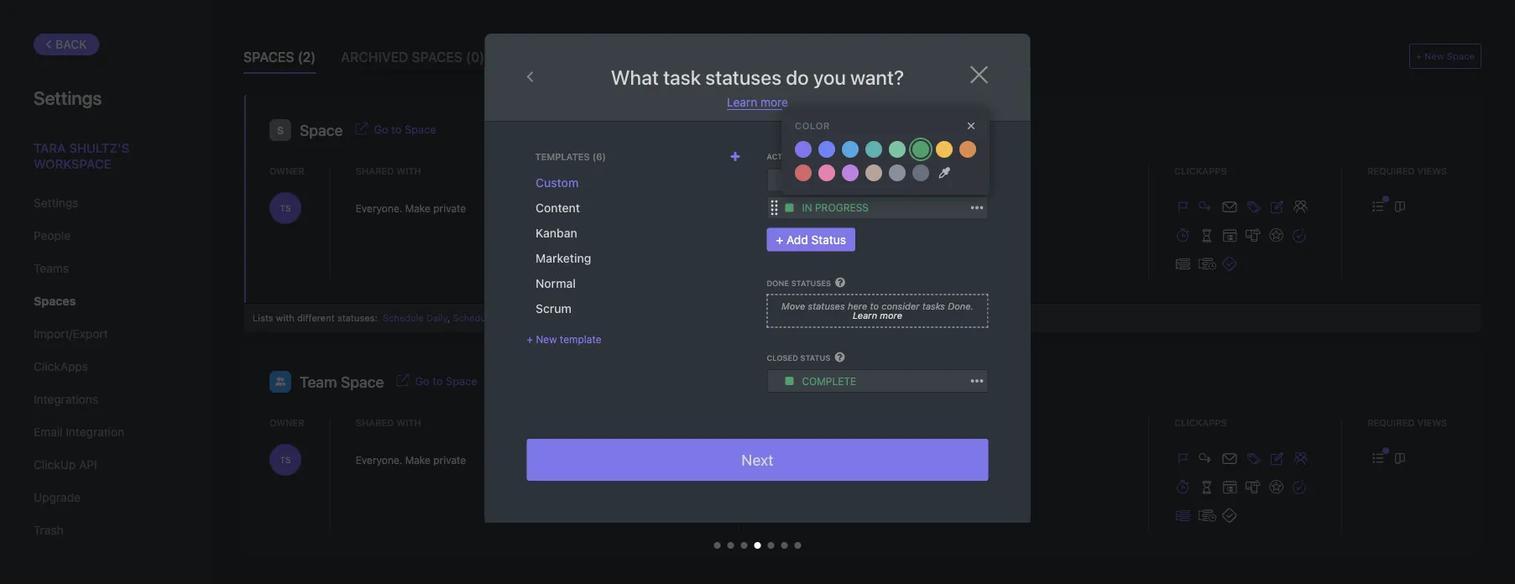 Task type: vqa. For each thing, say whether or not it's contained in the screenshot.
PLAN for Plan out route
no



Task type: locate. For each thing, give the bounding box(es) containing it.
2 shared from the top
[[356, 417, 394, 428]]

1 make from the top
[[405, 202, 431, 214]]

go to space link down archived spaces (0)
[[374, 121, 436, 136]]

owner for space
[[270, 165, 305, 176]]

0 horizontal spatial learn
[[727, 95, 758, 109]]

dropdown menu image
[[786, 204, 794, 212]]

2 required views from the top
[[1368, 417, 1448, 428]]

everyone.
[[356, 202, 403, 214], [356, 454, 403, 466]]

2 views from the top
[[1418, 417, 1448, 428]]

clickapps
[[1175, 165, 1227, 176], [34, 360, 88, 374], [1175, 417, 1227, 428]]

2 everyone. from the top
[[356, 454, 403, 466]]

0 vertical spatial make
[[405, 202, 431, 214]]

make
[[405, 202, 431, 214], [405, 454, 431, 466]]

0 horizontal spatial +
[[527, 333, 533, 345]]

0 horizontal spatial go
[[374, 123, 389, 136]]

statuses up move
[[792, 279, 831, 288]]

+
[[1417, 51, 1423, 62], [776, 233, 784, 246], [527, 333, 533, 345]]

back
[[55, 37, 87, 51]]

add
[[787, 233, 809, 246]]

,
[[448, 312, 450, 323]]

required views for space
[[1368, 165, 1448, 176]]

1 horizontal spatial schedule
[[453, 312, 494, 323]]

go to space down ','
[[415, 375, 478, 388]]

2 owner from the top
[[270, 417, 305, 428]]

learn
[[727, 95, 758, 109], [853, 310, 878, 321]]

1 required views from the top
[[1368, 165, 1448, 176]]

learn more link
[[727, 95, 789, 110], [853, 310, 903, 321]]

new inside what task statuses do you want? dialog
[[536, 333, 557, 345]]

go down archived
[[374, 123, 389, 136]]

email integration link
[[34, 418, 176, 447]]

statuses
[[706, 66, 782, 89], [797, 152, 837, 161], [792, 279, 831, 288], [808, 301, 845, 312]]

1 horizontal spatial go
[[415, 375, 430, 388]]

content
[[535, 201, 580, 215]]

more inside move statuses here to consider tasks done. learn more
[[880, 310, 903, 321]]

shared
[[356, 165, 394, 176], [356, 417, 394, 428]]

1 vertical spatial views
[[1418, 417, 1448, 428]]

clickup api
[[34, 458, 97, 472]]

0 vertical spatial owner
[[270, 165, 305, 176]]

0 vertical spatial shared
[[356, 165, 394, 176]]

1 owner from the top
[[270, 165, 305, 176]]

1 vertical spatial everyone. make private
[[356, 454, 466, 466]]

clickapps inside clickapps link
[[34, 360, 88, 374]]

1 everyone. from the top
[[356, 202, 403, 214]]

1 vertical spatial shared with
[[356, 417, 422, 428]]

0 vertical spatial new
[[1425, 51, 1445, 62]]

1 horizontal spatial more
[[880, 310, 903, 321]]

closed status
[[767, 354, 831, 363]]

1 vertical spatial learn more link
[[853, 310, 903, 321]]

+ new space
[[1417, 51, 1476, 62]]

spaces (2)
[[244, 49, 316, 65]]

go to space down archived spaces (0)
[[374, 123, 436, 136]]

spaces left (0)
[[412, 49, 463, 65]]

1 horizontal spatial new
[[1425, 51, 1445, 62]]

statuses:
[[337, 312, 378, 323]]

to
[[392, 123, 402, 136], [802, 174, 816, 186], [767, 203, 778, 212], [871, 301, 879, 312], [433, 375, 443, 388], [767, 455, 778, 464]]

spaces inside settings element
[[34, 294, 76, 308]]

1 schedule from the left
[[383, 312, 424, 323]]

1 horizontal spatial daily
[[497, 312, 518, 323]]

back link
[[34, 34, 100, 55]]

0 vertical spatial with
[[397, 165, 422, 176]]

progress
[[815, 202, 869, 214]]

0 vertical spatial private
[[434, 202, 466, 214]]

daily left scrum
[[497, 312, 518, 323]]

more
[[761, 95, 789, 109], [880, 310, 903, 321]]

2 vertical spatial clickapps
[[1175, 417, 1227, 428]]

to do complete
[[767, 203, 842, 212]]

0 vertical spatial settings
[[34, 87, 102, 108]]

1 vertical spatial new
[[536, 333, 557, 345]]

you
[[814, 66, 846, 89]]

statuses inside move statuses here to consider tasks done. learn more
[[808, 301, 845, 312]]

go to space for team space
[[415, 375, 478, 388]]

2 shared with from the top
[[356, 417, 422, 428]]

everyone. make private for team space
[[356, 454, 466, 466]]

learn down what task statuses do you want?
[[727, 95, 758, 109]]

schedule left ','
[[383, 312, 424, 323]]

2 required from the top
[[1368, 417, 1416, 428]]

views
[[1418, 165, 1448, 176], [1418, 417, 1448, 428]]

settings up people
[[34, 196, 78, 210]]

1 vertical spatial make
[[405, 454, 431, 466]]

1 vertical spatial more
[[880, 310, 903, 321]]

0 vertical spatial everyone. make private
[[356, 202, 466, 214]]

shared with
[[356, 165, 422, 176], [356, 417, 422, 428]]

shared for team space
[[356, 417, 394, 428]]

1 vertical spatial go to space link
[[415, 373, 478, 388]]

2 make from the top
[[405, 454, 431, 466]]

marketing
[[535, 252, 591, 265]]

2 private from the top
[[434, 454, 466, 466]]

1 daily from the left
[[427, 312, 448, 323]]

template
[[560, 333, 602, 345]]

0 vertical spatial everyone.
[[356, 202, 403, 214]]

1 vertical spatial required views
[[1368, 417, 1448, 428]]

1 shared from the top
[[356, 165, 394, 176]]

statuses left here
[[808, 301, 845, 312]]

teams link
[[34, 254, 176, 283]]

1 vertical spatial owner
[[270, 417, 305, 428]]

0 vertical spatial learn more link
[[727, 95, 789, 110]]

1 vertical spatial everyone.
[[356, 454, 403, 466]]

0 vertical spatial required views
[[1368, 165, 1448, 176]]

more down what task statuses do you want?
[[761, 95, 789, 109]]

go to space link down ','
[[415, 373, 478, 388]]

1 required from the top
[[1368, 165, 1416, 176]]

in
[[802, 202, 813, 214]]

1 vertical spatial settings
[[34, 196, 78, 210]]

1 shared with from the top
[[356, 165, 422, 176]]

1 horizontal spatial learn
[[853, 310, 878, 321]]

private for team space
[[434, 454, 466, 466]]

daily right the statuses:
[[427, 312, 448, 323]]

go down lists with different statuses: schedule daily , schedule daily on the bottom of the page
[[415, 375, 430, 388]]

go to space
[[374, 123, 436, 136], [415, 375, 478, 388]]

learn more link down what task statuses do you want?
[[727, 95, 789, 110]]

status
[[812, 233, 846, 246]]

settings down back link
[[34, 87, 102, 108]]

2 everyone. make private from the top
[[356, 454, 466, 466]]

custom
[[535, 176, 578, 190]]

schedule right ','
[[453, 312, 494, 323]]

required views
[[1368, 165, 1448, 176], [1368, 417, 1448, 428]]

0 vertical spatial more
[[761, 95, 789, 109]]

inaccessible spaces
[[510, 49, 661, 65]]

1 views from the top
[[1418, 165, 1448, 176]]

learn more link left tasks
[[853, 310, 903, 321]]

statuses down the 'color'
[[797, 152, 837, 161]]

2 vertical spatial with
[[397, 417, 422, 428]]

clickapps link
[[34, 353, 176, 381]]

1 vertical spatial shared
[[356, 417, 394, 428]]

0 horizontal spatial schedule
[[383, 312, 424, 323]]

team space
[[300, 373, 384, 391]]

0 vertical spatial go
[[374, 123, 389, 136]]

clickapps for space
[[1175, 165, 1227, 176]]

schedule
[[383, 312, 424, 323], [453, 312, 494, 323]]

spaces
[[244, 49, 294, 65], [412, 49, 463, 65], [607, 49, 658, 65], [34, 294, 76, 308]]

go to space link
[[374, 121, 436, 136], [415, 373, 478, 388]]

color
[[795, 121, 831, 131]]

1 horizontal spatial +
[[776, 233, 784, 246]]

private
[[434, 202, 466, 214], [434, 454, 466, 466]]

trash link
[[34, 516, 176, 545]]

0 vertical spatial go to space link
[[374, 121, 436, 136]]

owner
[[270, 165, 305, 176], [270, 417, 305, 428]]

1 vertical spatial learn
[[853, 310, 878, 321]]

settings
[[34, 87, 102, 108], [34, 196, 78, 210]]

do
[[786, 66, 809, 89], [819, 174, 834, 186], [781, 203, 792, 212], [781, 455, 792, 464]]

inaccessible
[[510, 49, 604, 65]]

+ add status
[[776, 233, 846, 246]]

with
[[397, 165, 422, 176], [276, 312, 295, 323], [397, 417, 422, 428]]

0 vertical spatial required
[[1368, 165, 1416, 176]]

required
[[1368, 165, 1416, 176], [1368, 417, 1416, 428]]

new
[[1425, 51, 1445, 62], [536, 333, 557, 345]]

1 vertical spatial go to space
[[415, 375, 478, 388]]

make for team space
[[405, 454, 431, 466]]

spaces down teams
[[34, 294, 76, 308]]

1 private from the top
[[434, 202, 466, 214]]

1 vertical spatial clickapps
[[34, 360, 88, 374]]

1 vertical spatial +
[[776, 233, 784, 246]]

email
[[34, 425, 63, 439]]

1 horizontal spatial learn more link
[[853, 310, 903, 321]]

0 vertical spatial go to space
[[374, 123, 436, 136]]

2 schedule from the left
[[453, 312, 494, 323]]

2 vertical spatial +
[[527, 333, 533, 345]]

views for team space
[[1418, 417, 1448, 428]]

0 vertical spatial views
[[1418, 165, 1448, 176]]

people link
[[34, 222, 176, 250]]

kanban
[[535, 226, 577, 240]]

statuses for move
[[808, 301, 845, 312]]

clickapps for team space
[[1175, 417, 1227, 428]]

go
[[374, 123, 389, 136], [415, 375, 430, 388]]

0 vertical spatial shared with
[[356, 165, 422, 176]]

what
[[611, 66, 659, 89]]

1 everyone. make private from the top
[[356, 202, 466, 214]]

color options list
[[792, 138, 980, 185]]

0 horizontal spatial daily
[[427, 312, 448, 323]]

daily
[[427, 312, 448, 323], [497, 312, 518, 323]]

shared with for team space
[[356, 417, 422, 428]]

1 vertical spatial private
[[434, 454, 466, 466]]

2 horizontal spatial +
[[1417, 51, 1423, 62]]

0 vertical spatial +
[[1417, 51, 1423, 62]]

0 horizontal spatial more
[[761, 95, 789, 109]]

1 horizontal spatial to do
[[802, 174, 834, 186]]

more right here
[[880, 310, 903, 321]]

0 horizontal spatial new
[[536, 333, 557, 345]]

to do
[[802, 174, 834, 186], [767, 455, 792, 464]]

everyone. make private
[[356, 202, 466, 214], [356, 454, 466, 466]]

learn left consider
[[853, 310, 878, 321]]

0 vertical spatial clickapps
[[1175, 165, 1227, 176]]

space
[[1448, 51, 1476, 62], [300, 121, 343, 139], [405, 123, 436, 136], [341, 373, 384, 391], [446, 375, 478, 388]]

upgrade link
[[34, 484, 176, 512]]

people
[[34, 229, 71, 243]]

new for new space
[[1425, 51, 1445, 62]]

1 vertical spatial required
[[1368, 417, 1416, 428]]

1 vertical spatial to do
[[767, 455, 792, 464]]

active statuses
[[767, 152, 837, 161]]

to do inside what task statuses do you want? dialog
[[802, 174, 834, 186]]

0 vertical spatial to do
[[802, 174, 834, 186]]

1 vertical spatial go
[[415, 375, 430, 388]]

different
[[297, 312, 335, 323]]



Task type: describe. For each thing, give the bounding box(es) containing it.
spaces left (2)
[[244, 49, 294, 65]]

0 vertical spatial learn
[[727, 95, 758, 109]]

go for team space
[[415, 375, 430, 388]]

(2)
[[298, 49, 316, 65]]

shared for space
[[356, 165, 394, 176]]

what task statuses do you want?
[[611, 66, 905, 89]]

statuses up learn more at top
[[706, 66, 782, 89]]

spaces link
[[34, 287, 176, 316]]

move statuses here to consider tasks done. learn more
[[782, 301, 974, 321]]

+ new template
[[527, 333, 602, 345]]

integrations link
[[34, 385, 176, 414]]

import/export link
[[34, 320, 176, 349]]

move
[[782, 301, 806, 312]]

task
[[664, 66, 701, 89]]

+ for + new space
[[1417, 51, 1423, 62]]

go to space link for team space
[[415, 373, 478, 388]]

want?
[[851, 66, 905, 89]]

lists with different statuses: schedule daily , schedule daily
[[253, 312, 518, 323]]

+ for + add status
[[776, 233, 784, 246]]

integrations
[[34, 393, 98, 406]]

owner for team space
[[270, 417, 305, 428]]

learn more
[[727, 95, 789, 109]]

import/export
[[34, 327, 108, 341]]

statuses for active
[[797, 152, 837, 161]]

everyone. for space
[[356, 202, 403, 214]]

required for space
[[1368, 165, 1416, 176]]

lists
[[253, 312, 273, 323]]

user group image
[[275, 378, 286, 386]]

0 horizontal spatial learn more link
[[727, 95, 789, 110]]

consider
[[882, 301, 920, 312]]

views for space
[[1418, 165, 1448, 176]]

complete
[[799, 203, 842, 212]]

+ for + new template
[[527, 333, 533, 345]]

(0)
[[466, 49, 485, 65]]

0 horizontal spatial to do
[[767, 455, 792, 464]]

trash
[[34, 524, 64, 537]]

learn inside move statuses here to consider tasks done. learn more
[[853, 310, 878, 321]]

complete
[[802, 375, 857, 387]]

archived spaces (0)
[[341, 49, 485, 65]]

more inside learn more link
[[761, 95, 789, 109]]

done.
[[948, 301, 974, 312]]

done statuses
[[767, 279, 831, 288]]

settings link
[[34, 189, 176, 218]]

private for space
[[434, 202, 466, 214]]

1 vertical spatial with
[[276, 312, 295, 323]]

go to space link for space
[[374, 121, 436, 136]]

team
[[300, 373, 337, 391]]

make for space
[[405, 202, 431, 214]]

spaces up what
[[607, 49, 658, 65]]

scrum
[[535, 302, 571, 316]]

status
[[801, 354, 831, 363]]

everyone. for team space
[[356, 454, 403, 466]]

with for team space
[[397, 417, 422, 428]]

everyone. make private for space
[[356, 202, 466, 214]]

api
[[79, 458, 97, 472]]

here
[[848, 301, 868, 312]]

1 settings from the top
[[34, 87, 102, 108]]

required views for team space
[[1368, 417, 1448, 428]]

required for team space
[[1368, 417, 1416, 428]]

tasks
[[923, 301, 946, 312]]

to inside move statuses here to consider tasks done. learn more
[[871, 301, 879, 312]]

with for space
[[397, 165, 422, 176]]

shultz's
[[69, 140, 129, 155]]

integration
[[66, 425, 124, 439]]

2 settings from the top
[[34, 196, 78, 210]]

new for new template
[[536, 333, 557, 345]]

go for space
[[374, 123, 389, 136]]

2 daily from the left
[[497, 312, 518, 323]]

clickup
[[34, 458, 76, 472]]

shared with for space
[[356, 165, 422, 176]]

tara
[[34, 140, 66, 155]]

what task statuses do you want? dialog
[[485, 34, 1031, 565]]

in progress
[[802, 202, 869, 214]]

workspace
[[34, 157, 111, 171]]

upgrade
[[34, 491, 81, 505]]

email integration
[[34, 425, 124, 439]]

active
[[767, 152, 795, 161]]

statuses for done
[[792, 279, 831, 288]]

archived
[[341, 49, 408, 65]]

teams
[[34, 262, 69, 275]]

closed
[[767, 354, 799, 363]]

done
[[767, 279, 789, 288]]

normal
[[535, 277, 576, 291]]

clickup api link
[[34, 451, 176, 480]]

go to space for space
[[374, 123, 436, 136]]

settings element
[[0, 0, 210, 585]]

statuses
[[765, 165, 813, 176]]

tara shultz's workspace
[[34, 140, 129, 171]]



